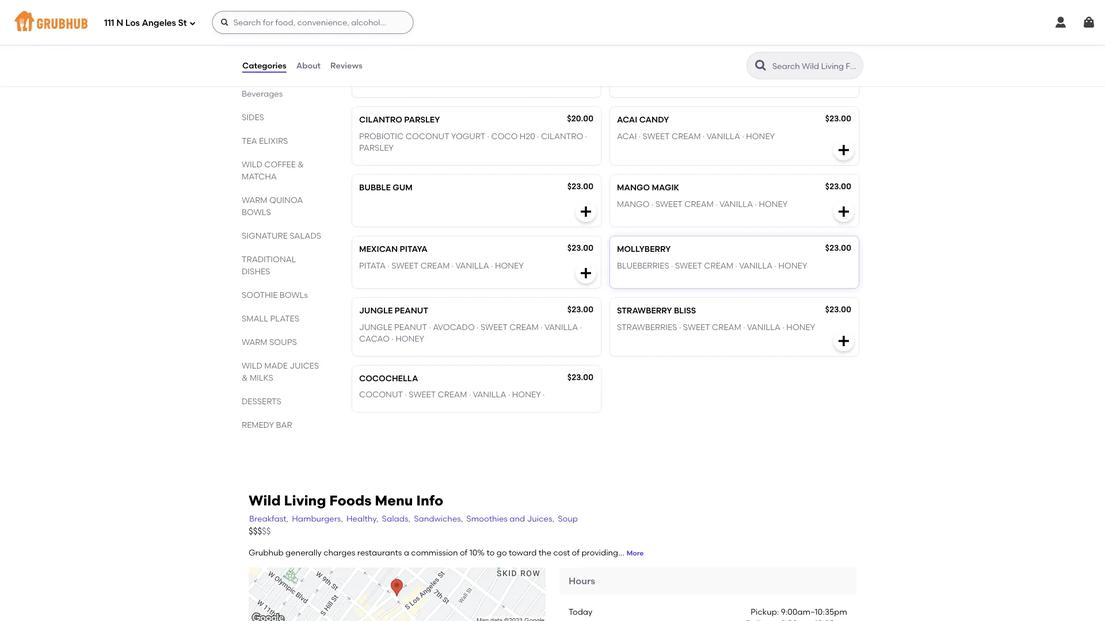 Task type: vqa. For each thing, say whether or not it's contained in the screenshot.
BLUEBERRIES · SWEET CREAM · VANILLA · HONEY's honey
yes



Task type: describe. For each thing, give the bounding box(es) containing it.
$23.00 for acai · sweet cream · vanilla · honey
[[826, 114, 852, 124]]

coffee
[[264, 160, 296, 170]]

dry goods tab
[[242, 64, 322, 76]]

$20.00 for probiotic coconut yogurt · coco h20 · fresh mint · basil ·
[[567, 46, 594, 56]]

$23.00 for strawberries · sweet cream · vanilla · honey
[[826, 305, 852, 315]]

smoothies and juices, button
[[466, 513, 555, 526]]

pitata
[[359, 261, 386, 271]]

$23.00 for blueberries · sweet cream · vanilla · honey
[[826, 244, 852, 253]]

living
[[284, 493, 326, 510]]

wild for &
[[242, 361, 262, 371]]

blueberries
[[617, 261, 669, 271]]

breakfast, button
[[249, 513, 289, 526]]

beverages tab
[[242, 88, 322, 100]]

bowls
[[280, 291, 308, 300]]

commission
[[411, 548, 458, 558]]

plates
[[270, 314, 299, 324]]

cream inside jungle peanut · avocado · sweet cream · vanilla · cacao · honey
[[510, 323, 539, 332]]

traditional dishes
[[242, 255, 296, 277]]

angeles
[[142, 18, 176, 28]]

$$$$$
[[249, 527, 271, 537]]

tea elixirs tab
[[242, 135, 322, 147]]

smoothies
[[467, 514, 508, 524]]

jungle for jungle peanut
[[359, 306, 393, 316]]

lemongrass inside probiotic coconut yogurt · coco h20 · lemongrass · rose
[[617, 75, 674, 85]]

111 n los angeles st
[[104, 18, 187, 28]]

Search Wild Living Foods search field
[[771, 60, 860, 71]]

9:00am–10:35pm
[[781, 608, 847, 617]]

strawberry bliss
[[617, 306, 696, 316]]

desserts tab
[[242, 396, 322, 408]]

cream for pitata · sweet cream · vanilla · honey
[[421, 261, 450, 271]]

small plates
[[242, 314, 299, 324]]

pickup: 9:00am–10:35pm
[[751, 608, 847, 617]]

california sushi
[[242, 6, 317, 16]]

acai · sweet cream · vanilla · honey
[[617, 132, 775, 141]]

remedy
[[242, 421, 274, 431]]

strawberries inside coco h20 · strawberries · pitaya · goji powder · lucuma · lemon · honey
[[409, 0, 469, 6]]

dry
[[242, 66, 255, 75]]

healthy, button
[[346, 513, 379, 526]]

cream for strawberries · sweet cream · vanilla · honey
[[712, 323, 741, 332]]

cream for mango · sweet cream · vanilla · honey
[[685, 199, 714, 209]]

salads, button
[[381, 513, 411, 526]]

bowls
[[242, 208, 271, 218]]

blueberries · sweet cream · vanilla · honey
[[617, 261, 807, 271]]

mint inside probiotic coconut yogurt · coco h20 · fresh mint · basil ·
[[568, 64, 589, 73]]

hamburgers, button
[[291, 513, 344, 526]]

signature salads tab
[[242, 230, 322, 242]]

categories button
[[242, 45, 287, 86]]

sweet for mango · sweet cream · vanilla · honey
[[656, 199, 683, 209]]

pitata · sweet cream · vanilla · honey
[[359, 261, 524, 271]]

mexican
[[359, 245, 398, 254]]

$23.00 for pitata · sweet cream · vanilla · honey
[[568, 244, 594, 253]]

fresh
[[541, 64, 566, 73]]

bubble
[[359, 183, 391, 193]]

honey for blueberries · sweet cream · vanilla · honey
[[779, 261, 807, 271]]

grubhub
[[249, 548, 284, 558]]

vanilla for strawberries · sweet cream · vanilla · honey
[[747, 323, 781, 332]]

signature
[[242, 231, 288, 241]]

avocado
[[433, 323, 475, 332]]

desserts
[[242, 397, 281, 407]]

$20.00 for probiotic coconut yogurt · coco h20 · lemongrass · rose
[[825, 46, 852, 56]]

lucuma
[[359, 7, 395, 17]]

toward
[[509, 548, 537, 558]]

warm soups
[[242, 338, 297, 348]]

vanilla for acai · sweet cream · vanilla · honey
[[707, 132, 740, 141]]

pasta
[[269, 30, 294, 40]]

honey inside jungle peanut · avocado · sweet cream · vanilla · cacao · honey
[[396, 334, 424, 344]]

dry goods
[[242, 66, 283, 75]]

$$$
[[249, 527, 262, 537]]

yogurt for cilantro parsley
[[451, 132, 485, 141]]

powder
[[530, 0, 566, 6]]

warm pasta dishes tab
[[242, 29, 322, 53]]

cilantro inside probiotic coconut yogurt · coco h20 ·  cilantro · parsley
[[541, 132, 583, 141]]

2 of from the left
[[572, 548, 580, 558]]

magik
[[652, 183, 679, 193]]

warm soups tab
[[242, 337, 322, 349]]

wild made juices & milks
[[242, 361, 319, 383]]

vanilla inside jungle peanut · avocado · sweet cream · vanilla · cacao · honey
[[545, 323, 578, 332]]

salads
[[290, 231, 321, 241]]

vanilla for pitata · sweet cream · vanilla · honey
[[456, 261, 489, 271]]

matcha
[[242, 172, 277, 182]]

cocochella
[[359, 374, 418, 384]]

0 vertical spatial rose
[[677, 47, 699, 57]]

1 horizontal spatial svg image
[[837, 144, 851, 157]]

generally
[[286, 548, 322, 558]]

soothie bowls
[[242, 291, 308, 300]]

coconut for parsley
[[406, 132, 449, 141]]

a
[[404, 548, 409, 558]]

remedy bar
[[242, 421, 292, 431]]

sandwiches,
[[414, 514, 463, 524]]

more
[[627, 550, 644, 558]]

mango for mango · sweet cream · vanilla · honey
[[617, 199, 650, 209]]

h20 for probiotic coconut yogurt · coco h20 · fresh mint · basil ·
[[520, 64, 535, 73]]

bubble gum
[[359, 183, 413, 193]]

warm pasta dishes
[[242, 30, 294, 52]]

honey for mango · sweet cream · vanilla · honey
[[759, 199, 788, 209]]

traditional dishes tab
[[242, 254, 322, 278]]

acai candy
[[617, 115, 669, 125]]

mango for mango magik
[[617, 183, 650, 193]]

sides tab
[[242, 112, 322, 124]]

juices,
[[527, 514, 555, 524]]

3 warm from the top
[[242, 338, 267, 348]]

california sushi tab
[[242, 5, 322, 17]]

coco for probiotic coconut yogurt · coco h20 ·  cilantro · parsley
[[491, 132, 518, 141]]

warm quinoa bowls tab
[[242, 195, 322, 219]]

goji
[[507, 0, 528, 6]]

los
[[125, 18, 140, 28]]

dishes inside warm pasta dishes
[[242, 42, 270, 52]]

probiotic coconut yogurt · coco h20 ·  cilantro · parsley
[[359, 132, 587, 153]]

probiotic coconut yogurt · coco h20 · fresh mint · basil ·
[[359, 64, 589, 85]]

soups
[[269, 338, 297, 348]]

sushi
[[293, 6, 317, 16]]

tea elixirs
[[242, 136, 288, 146]]

signature salads
[[242, 231, 321, 241]]

wild
[[249, 493, 281, 510]]

mango · sweet cream · vanilla · honey
[[617, 199, 788, 209]]

wild for matcha
[[242, 160, 262, 170]]

$23.00 for jungle peanut · avocado · sweet cream · vanilla · cacao · honey
[[568, 305, 594, 315]]

mexican pitaya
[[359, 245, 428, 254]]

reviews
[[331, 61, 363, 70]]

$23.00 for mango · sweet cream · vanilla · honey
[[826, 182, 852, 192]]

& inside wild coffee & matcha
[[298, 160, 304, 170]]

probiotic for cilantro
[[359, 132, 404, 141]]

mango magik
[[617, 183, 679, 193]]



Task type: locate. For each thing, give the bounding box(es) containing it.
go
[[497, 548, 507, 558]]

wild inside wild made juices & milks
[[242, 361, 262, 371]]

warm inside warm quinoa bowls
[[242, 196, 267, 205]]

basil down lucuma on the left top of the page
[[382, 47, 405, 57]]

coconut down lemon
[[406, 64, 449, 73]]

0 vertical spatial warm
[[242, 30, 267, 40]]

1 jungle from the top
[[359, 306, 393, 316]]

wild inside wild coffee & matcha
[[242, 160, 262, 170]]

cream for blueberries · sweet cream · vanilla · honey
[[704, 261, 734, 271]]

peanut down pitata · sweet cream · vanilla · honey at top left
[[395, 306, 428, 316]]

wild coffee & matcha tab
[[242, 159, 322, 183]]

0 vertical spatial acai
[[617, 115, 638, 125]]

0 horizontal spatial parsley
[[359, 143, 394, 153]]

0 vertical spatial dishes
[[242, 42, 270, 52]]

coconut for basil
[[406, 64, 449, 73]]

h20 inside probiotic coconut yogurt · coco h20 · lemongrass · rose
[[778, 64, 793, 73]]

0 horizontal spatial &
[[242, 374, 248, 383]]

0 horizontal spatial pitaya
[[400, 245, 428, 254]]

h20 for probiotic coconut yogurt · coco h20 ·  cilantro · parsley
[[520, 132, 535, 141]]

wild made juices & milks tab
[[242, 360, 322, 385]]

peanut for jungle peanut
[[395, 306, 428, 316]]

0 vertical spatial svg image
[[837, 144, 851, 157]]

sweet down candy
[[643, 132, 670, 141]]

today
[[569, 608, 593, 617]]

acai for acai · sweet cream · vanilla · honey
[[617, 132, 637, 141]]

pitaya
[[475, 0, 502, 6], [400, 245, 428, 254]]

basil
[[382, 47, 405, 57], [363, 75, 386, 85]]

0 vertical spatial strawberries
[[409, 0, 469, 6]]

peanut down jungle peanut
[[394, 323, 427, 332]]

pitaya inside coco h20 · strawberries · pitaya · goji powder · lucuma · lemon · honey
[[475, 0, 502, 6]]

$23.00 for coconut · sweet cream · vanilla · honey ·
[[568, 373, 594, 383]]

0 vertical spatial basil
[[382, 47, 405, 57]]

2 warm from the top
[[242, 196, 267, 205]]

warm down california
[[242, 30, 267, 40]]

1 vertical spatial warm
[[242, 196, 267, 205]]

1 vertical spatial svg image
[[579, 205, 593, 219]]

honey inside coco h20 · strawberries · pitaya · goji powder · lucuma · lemon · honey
[[436, 7, 465, 17]]

strawberries up lemon
[[409, 0, 469, 6]]

made
[[264, 361, 288, 371]]

yogurt
[[451, 64, 485, 73], [709, 64, 743, 73], [451, 132, 485, 141]]

1 vertical spatial jungle
[[359, 323, 392, 332]]

more button
[[627, 549, 644, 559]]

svg image
[[837, 144, 851, 157], [579, 205, 593, 219]]

0 horizontal spatial mint
[[359, 47, 380, 57]]

mint right fresh
[[568, 64, 589, 73]]

sweet right avocado
[[481, 323, 508, 332]]

soothie bowls tab
[[242, 290, 322, 302]]

coco h20 · strawberries · pitaya · goji powder · lucuma · lemon · honey button
[[352, 0, 601, 30]]

0 vertical spatial lemongrass
[[617, 47, 675, 57]]

tea
[[242, 136, 257, 146]]

mango left 'magik'
[[617, 183, 650, 193]]

cilantro
[[359, 115, 402, 125], [541, 132, 583, 141]]

0 vertical spatial mango
[[617, 183, 650, 193]]

mollyberry
[[617, 245, 671, 254]]

sweet
[[643, 132, 670, 141], [656, 199, 683, 209], [392, 261, 419, 271], [675, 261, 702, 271], [481, 323, 508, 332], [683, 323, 710, 332], [409, 390, 436, 400]]

0 horizontal spatial strawberries
[[409, 0, 469, 6]]

1 wild from the top
[[242, 160, 262, 170]]

1 horizontal spatial cilantro
[[541, 132, 583, 141]]

yogurt inside probiotic coconut yogurt · coco h20 ·  cilantro · parsley
[[451, 132, 485, 141]]

h20
[[388, 0, 403, 6], [520, 64, 535, 73], [778, 64, 793, 73], [520, 132, 535, 141]]

cream for coconut · sweet cream · vanilla · honey ·
[[438, 390, 467, 400]]

the
[[539, 548, 552, 558]]

juices
[[290, 361, 319, 371]]

1 mango from the top
[[617, 183, 650, 193]]

providing
[[582, 548, 618, 558]]

cilantro parsley
[[359, 115, 440, 125]]

warm inside warm pasta dishes
[[242, 30, 267, 40]]

peanut inside jungle peanut · avocado · sweet cream · vanilla · cacao · honey
[[394, 323, 427, 332]]

vanilla for coconut · sweet cream · vanilla · honey ·
[[473, 390, 506, 400]]

soup button
[[557, 513, 579, 526]]

hamburgers,
[[292, 514, 343, 524]]

california
[[242, 6, 291, 16]]

honey
[[436, 7, 465, 17], [746, 132, 775, 141], [759, 199, 788, 209], [495, 261, 524, 271], [779, 261, 807, 271], [787, 323, 815, 332], [396, 334, 424, 344], [512, 390, 541, 400]]

probiotic down mint basil
[[359, 64, 404, 73]]

mango
[[617, 183, 650, 193], [617, 199, 650, 209]]

dishes down "traditional"
[[242, 267, 270, 277]]

healthy,
[[347, 514, 379, 524]]

coconut inside probiotic coconut yogurt · coco h20 ·  cilantro · parsley
[[406, 132, 449, 141]]

parsley down cilantro parsley
[[359, 143, 394, 153]]

sweet for acai · sweet cream · vanilla · honey
[[643, 132, 670, 141]]

1 of from the left
[[460, 548, 468, 558]]

jungle peanut · avocado · sweet cream · vanilla · cacao · honey
[[359, 323, 582, 344]]

1 horizontal spatial mint
[[568, 64, 589, 73]]

wild
[[242, 160, 262, 170], [242, 361, 262, 371]]

of
[[460, 548, 468, 558], [572, 548, 580, 558]]

honey for pitata · sweet cream · vanilla · honey
[[495, 261, 524, 271]]

parsley inside probiotic coconut yogurt · coco h20 ·  cilantro · parsley
[[359, 143, 394, 153]]

coconut inside probiotic coconut yogurt · coco h20 · lemongrass · rose
[[664, 64, 707, 73]]

yogurt inside probiotic coconut yogurt · coco h20 · fresh mint · basil ·
[[451, 64, 485, 73]]

sweet for pitata · sweet cream · vanilla · honey
[[392, 261, 419, 271]]

small
[[242, 314, 268, 324]]

$20.00 for probiotic coconut yogurt · coco h20 ·  cilantro · parsley
[[567, 114, 594, 124]]

rose up probiotic coconut yogurt · coco h20 · lemongrass · rose
[[677, 47, 699, 57]]

dishes inside traditional dishes
[[242, 267, 270, 277]]

...
[[618, 548, 624, 558]]

acai for acai candy
[[617, 115, 638, 125]]

2 wild from the top
[[242, 361, 262, 371]]

1 vertical spatial basil
[[363, 75, 386, 85]]

1 horizontal spatial &
[[298, 160, 304, 170]]

vanilla for mango · sweet cream · vanilla · honey
[[720, 199, 753, 209]]

strawberry
[[617, 306, 672, 316]]

& left milks
[[242, 374, 248, 383]]

soup
[[558, 514, 578, 524]]

1 warm from the top
[[242, 30, 267, 40]]

soothie
[[242, 291, 278, 300]]

mango down mango magik
[[617, 199, 650, 209]]

acai down acai candy
[[617, 132, 637, 141]]

wild up matcha
[[242, 160, 262, 170]]

sweet down the cocochella
[[409, 390, 436, 400]]

1 vertical spatial acai
[[617, 132, 637, 141]]

coco for probiotic coconut yogurt · coco h20 · lemongrass · rose
[[749, 64, 776, 73]]

parsley up probiotic coconut yogurt · coco h20 ·  cilantro · parsley
[[404, 115, 440, 125]]

2 acai from the top
[[617, 132, 637, 141]]

svg image
[[1054, 16, 1068, 29], [1082, 16, 1096, 29], [220, 18, 229, 27], [189, 20, 196, 27], [837, 205, 851, 219], [579, 267, 593, 281], [837, 335, 851, 349]]

warm down small
[[242, 338, 267, 348]]

sweet up bliss
[[675, 261, 702, 271]]

0 vertical spatial jungle
[[359, 306, 393, 316]]

1 horizontal spatial of
[[572, 548, 580, 558]]

warm for bowls
[[242, 196, 267, 205]]

pitaya up pitata · sweet cream · vanilla · honey at top left
[[400, 245, 428, 254]]

rose inside probiotic coconut yogurt · coco h20 · lemongrass · rose
[[680, 75, 701, 85]]

rose down lemongrass rose
[[680, 75, 701, 85]]

small plates tab
[[242, 313, 322, 325]]

jungle inside jungle peanut · avocado · sweet cream · vanilla · cacao · honey
[[359, 323, 392, 332]]

warm for dishes
[[242, 30, 267, 40]]

peanut for jungle peanut · avocado · sweet cream · vanilla · cacao · honey
[[394, 323, 427, 332]]

cream
[[672, 132, 701, 141], [685, 199, 714, 209], [421, 261, 450, 271], [704, 261, 734, 271], [510, 323, 539, 332], [712, 323, 741, 332], [438, 390, 467, 400]]

2 vertical spatial warm
[[242, 338, 267, 348]]

lemongrass rose
[[617, 47, 699, 57]]

coconut for rose
[[664, 64, 707, 73]]

probiotic inside probiotic coconut yogurt · coco h20 ·  cilantro · parsley
[[359, 132, 404, 141]]

h20 for probiotic coconut yogurt · coco h20 · lemongrass · rose
[[778, 64, 793, 73]]

foods
[[330, 493, 372, 510]]

1 acai from the top
[[617, 115, 638, 125]]

1 vertical spatial rose
[[680, 75, 701, 85]]

h20 inside coco h20 · strawberries · pitaya · goji powder · lucuma · lemon · honey
[[388, 0, 403, 6]]

0 vertical spatial pitaya
[[475, 0, 502, 6]]

to
[[487, 548, 495, 558]]

yogurt for lemongrass rose
[[709, 64, 743, 73]]

1 vertical spatial mango
[[617, 199, 650, 209]]

h20 inside probiotic coconut yogurt · coco h20 ·  cilantro · parsley
[[520, 132, 535, 141]]

yogurt for mint basil
[[451, 64, 485, 73]]

coco inside probiotic coconut yogurt · coco h20 · fresh mint · basil ·
[[491, 64, 518, 73]]

vanilla for blueberries · sweet cream · vanilla · honey
[[739, 261, 773, 271]]

0 vertical spatial peanut
[[395, 306, 428, 316]]

2 dishes from the top
[[242, 267, 270, 277]]

lemongrass
[[617, 47, 675, 57], [617, 75, 674, 85]]

probiotic down lemongrass rose
[[617, 64, 662, 73]]

lemon
[[401, 7, 430, 17]]

1 vertical spatial peanut
[[394, 323, 427, 332]]

yogurt inside probiotic coconut yogurt · coco h20 · lemongrass · rose
[[709, 64, 743, 73]]

·
[[405, 0, 407, 6], [471, 0, 473, 6], [504, 0, 506, 6], [568, 0, 570, 6], [397, 7, 399, 17], [432, 7, 434, 17], [487, 64, 489, 73], [537, 64, 539, 73], [745, 64, 747, 73], [795, 64, 797, 73], [359, 75, 361, 85], [387, 75, 389, 85], [676, 75, 678, 85], [487, 132, 489, 141], [537, 132, 539, 141], [585, 132, 587, 141], [639, 132, 641, 141], [703, 132, 705, 141], [742, 132, 744, 141], [652, 199, 654, 209], [716, 199, 718, 209], [755, 199, 757, 209], [388, 261, 390, 271], [452, 261, 454, 271], [491, 261, 493, 271], [671, 261, 673, 271], [735, 261, 737, 271], [775, 261, 777, 271], [429, 323, 431, 332], [477, 323, 479, 332], [541, 323, 543, 332], [580, 323, 582, 332], [679, 323, 681, 332], [743, 323, 745, 332], [783, 323, 785, 332], [392, 334, 394, 344], [405, 390, 407, 400], [469, 390, 471, 400], [508, 390, 510, 400], [543, 390, 545, 400]]

candy
[[639, 115, 669, 125]]

dishes
[[242, 42, 270, 52], [242, 267, 270, 277]]

basil down mint basil
[[363, 75, 386, 85]]

1 vertical spatial mint
[[568, 64, 589, 73]]

coconut down cilantro parsley
[[406, 132, 449, 141]]

coconut inside probiotic coconut yogurt · coco h20 · fresh mint · basil ·
[[406, 64, 449, 73]]

1 horizontal spatial parsley
[[404, 115, 440, 125]]

coco h20 · strawberries · pitaya · goji powder · lucuma · lemon · honey
[[359, 0, 570, 17]]

1 horizontal spatial pitaya
[[475, 0, 502, 6]]

1 vertical spatial &
[[242, 374, 248, 383]]

0 vertical spatial parsley
[[404, 115, 440, 125]]

sweet down bliss
[[683, 323, 710, 332]]

and
[[510, 514, 525, 524]]

jungle
[[359, 306, 393, 316], [359, 323, 392, 332]]

probiotic inside probiotic coconut yogurt · coco h20 · fresh mint · basil ·
[[359, 64, 404, 73]]

& inside wild made juices & milks
[[242, 374, 248, 383]]

remedy bar tab
[[242, 420, 322, 432]]

strawberries · sweet cream · vanilla · honey
[[617, 323, 815, 332]]

of left 10%
[[460, 548, 468, 558]]

mint basil
[[359, 47, 405, 57]]

acai
[[617, 115, 638, 125], [617, 132, 637, 141]]

goods
[[257, 66, 283, 75]]

probiotic inside probiotic coconut yogurt · coco h20 · lemongrass · rose
[[617, 64, 662, 73]]

of right "cost"
[[572, 548, 580, 558]]

sweet inside jungle peanut · avocado · sweet cream · vanilla · cacao · honey
[[481, 323, 508, 332]]

honey for acai · sweet cream · vanilla · honey
[[746, 132, 775, 141]]

sweet down 'magik'
[[656, 199, 683, 209]]

sweet for blueberries · sweet cream · vanilla · honey
[[675, 261, 702, 271]]

pitaya left the goji
[[475, 0, 502, 6]]

1 vertical spatial cilantro
[[541, 132, 583, 141]]

0 horizontal spatial of
[[460, 548, 468, 558]]

coco inside coco h20 · strawberries · pitaya · goji powder · lucuma · lemon · honey
[[359, 0, 386, 6]]

probiotic down cilantro parsley
[[359, 132, 404, 141]]

2 lemongrass from the top
[[617, 75, 674, 85]]

main navigation navigation
[[0, 0, 1105, 45]]

grubhub generally charges restaurants a commission of 10% to go toward the cost of providing ... more
[[249, 548, 644, 558]]

cacao
[[359, 334, 390, 344]]

probiotic for lemongrass
[[617, 64, 662, 73]]

2 jungle from the top
[[359, 323, 392, 332]]

1 vertical spatial dishes
[[242, 267, 270, 277]]

coco
[[359, 0, 386, 6], [491, 64, 518, 73], [749, 64, 776, 73], [491, 132, 518, 141]]

n
[[116, 18, 123, 28]]

&
[[298, 160, 304, 170], [242, 374, 248, 383]]

1 vertical spatial lemongrass
[[617, 75, 674, 85]]

strawberries down strawberry
[[617, 323, 677, 332]]

0 vertical spatial cilantro
[[359, 115, 402, 125]]

sweet for strawberries · sweet cream · vanilla · honey
[[683, 323, 710, 332]]

elixirs
[[259, 136, 288, 146]]

1 vertical spatial pitaya
[[400, 245, 428, 254]]

10%
[[470, 548, 485, 558]]

& right 'coffee'
[[298, 160, 304, 170]]

milks
[[250, 374, 273, 383]]

mint up reviews
[[359, 47, 380, 57]]

honey for coconut · sweet cream · vanilla · honey ·
[[512, 390, 541, 400]]

pickup:
[[751, 608, 779, 617]]

0 horizontal spatial cilantro
[[359, 115, 402, 125]]

menu
[[375, 493, 413, 510]]

rose
[[677, 47, 699, 57], [680, 75, 701, 85]]

honey for strawberries · sweet cream · vanilla · honey
[[787, 323, 815, 332]]

wild up milks
[[242, 361, 262, 371]]

warm quinoa bowls
[[242, 196, 303, 218]]

basil inside probiotic coconut yogurt · coco h20 · fresh mint · basil ·
[[363, 75, 386, 85]]

coco inside probiotic coconut yogurt · coco h20 ·  cilantro · parsley
[[491, 132, 518, 141]]

jungle for jungle peanut · avocado · sweet cream · vanilla · cacao · honey
[[359, 323, 392, 332]]

coco inside probiotic coconut yogurt · coco h20 · lemongrass · rose
[[749, 64, 776, 73]]

coconut down lemongrass rose
[[664, 64, 707, 73]]

1 vertical spatial strawberries
[[617, 323, 677, 332]]

warm up the bowls
[[242, 196, 267, 205]]

Search for food, convenience, alcohol... search field
[[212, 11, 414, 34]]

dishes up categories
[[242, 42, 270, 52]]

hours
[[569, 576, 595, 587]]

cream for acai · sweet cream · vanilla · honey
[[672, 132, 701, 141]]

0 vertical spatial mint
[[359, 47, 380, 57]]

coconut down the cocochella
[[359, 390, 403, 400]]

coco for probiotic coconut yogurt · coco h20 · fresh mint · basil ·
[[491, 64, 518, 73]]

1 dishes from the top
[[242, 42, 270, 52]]

sweet down the mexican pitaya at the top left
[[392, 261, 419, 271]]

0 vertical spatial wild
[[242, 160, 262, 170]]

categories
[[242, 61, 287, 70]]

gum
[[393, 183, 413, 193]]

0 horizontal spatial svg image
[[579, 205, 593, 219]]

acai left candy
[[617, 115, 638, 125]]

1 vertical spatial wild
[[242, 361, 262, 371]]

0 vertical spatial &
[[298, 160, 304, 170]]

1 vertical spatial parsley
[[359, 143, 394, 153]]

1 lemongrass from the top
[[617, 47, 675, 57]]

sides
[[242, 113, 264, 123]]

2 mango from the top
[[617, 199, 650, 209]]

1 horizontal spatial strawberries
[[617, 323, 677, 332]]

reviews button
[[330, 45, 363, 86]]

probiotic for mint
[[359, 64, 404, 73]]

wild living foods menu info
[[249, 493, 443, 510]]

quinoa
[[269, 196, 303, 205]]

bliss
[[674, 306, 696, 316]]

sweet for coconut · sweet cream · vanilla · honey ·
[[409, 390, 436, 400]]

search icon image
[[754, 59, 768, 73]]

h20 inside probiotic coconut yogurt · coco h20 · fresh mint · basil ·
[[520, 64, 535, 73]]

traditional
[[242, 255, 296, 265]]



